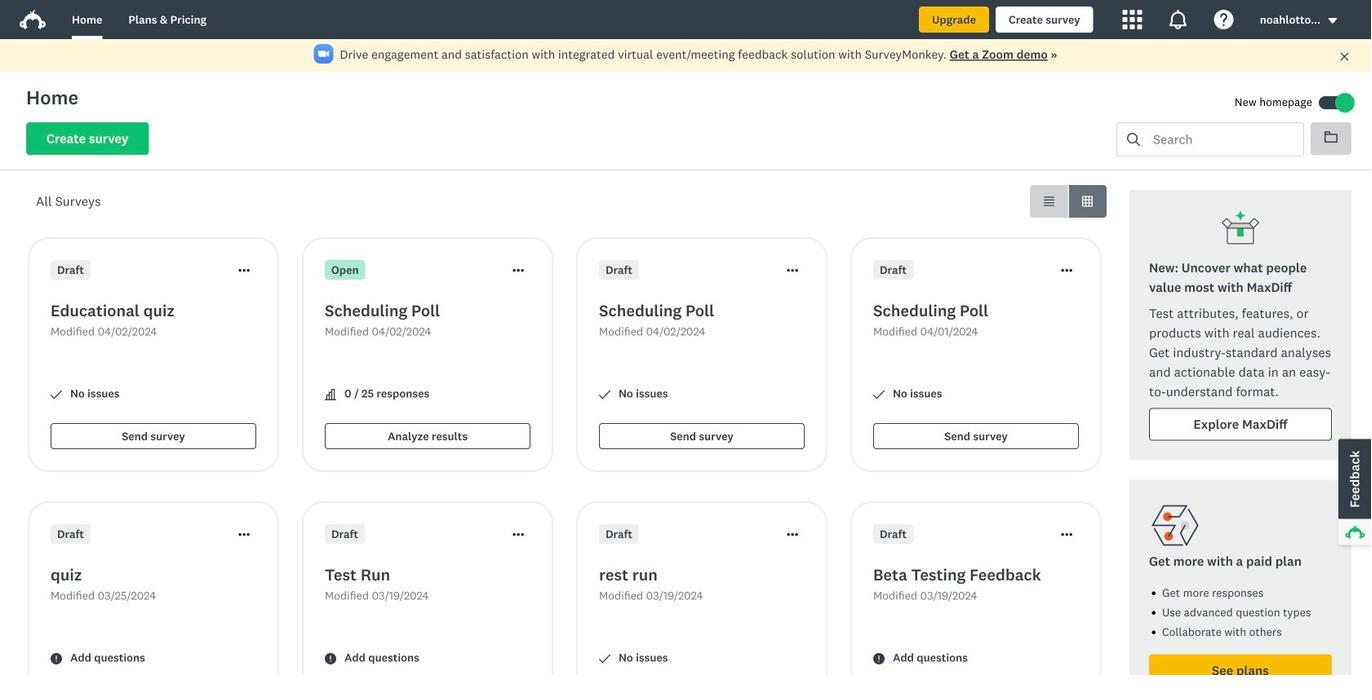 Task type: locate. For each thing, give the bounding box(es) containing it.
response count image
[[325, 389, 336, 401]]

2 warning image from the left
[[873, 654, 885, 665]]

1 horizontal spatial warning image
[[873, 654, 885, 665]]

Search text field
[[1140, 123, 1303, 156]]

dropdown arrow icon image
[[1327, 15, 1339, 27], [1329, 18, 1337, 24]]

no issues image
[[51, 389, 62, 401], [873, 389, 885, 401]]

products icon image
[[1123, 10, 1142, 29], [1123, 10, 1142, 29]]

1 no issues image from the top
[[599, 389, 610, 401]]

1 horizontal spatial no issues image
[[873, 389, 885, 401]]

warning image
[[51, 654, 62, 665], [873, 654, 885, 665]]

1 vertical spatial no issues image
[[599, 654, 610, 665]]

0 horizontal spatial no issues image
[[51, 389, 62, 401]]

1 no issues image from the left
[[51, 389, 62, 401]]

0 horizontal spatial warning image
[[51, 654, 62, 665]]

no issues image
[[599, 389, 610, 401], [599, 654, 610, 665]]

folders image
[[1325, 131, 1338, 144], [1325, 131, 1338, 143]]

0 vertical spatial no issues image
[[599, 389, 610, 401]]

brand logo image
[[20, 7, 46, 33], [20, 10, 46, 29]]

response count image
[[325, 389, 336, 401]]

x image
[[1339, 51, 1350, 62]]

search image
[[1127, 133, 1140, 146], [1127, 133, 1140, 146]]

group
[[1030, 185, 1107, 218]]



Task type: describe. For each thing, give the bounding box(es) containing it.
2 folders image from the top
[[1325, 131, 1338, 143]]

1 warning image from the left
[[51, 654, 62, 665]]

2 no issues image from the left
[[873, 389, 885, 401]]

1 brand logo image from the top
[[20, 7, 46, 33]]

warning image
[[325, 654, 336, 665]]

1 folders image from the top
[[1325, 131, 1338, 144]]

response based pricing icon image
[[1149, 500, 1201, 552]]

notification center icon image
[[1169, 10, 1188, 29]]

2 no issues image from the top
[[599, 654, 610, 665]]

help icon image
[[1214, 10, 1234, 29]]

2 brand logo image from the top
[[20, 10, 46, 29]]

max diff icon image
[[1221, 210, 1260, 249]]



Task type: vqa. For each thing, say whether or not it's contained in the screenshot.
leftmost Warning icon
yes



